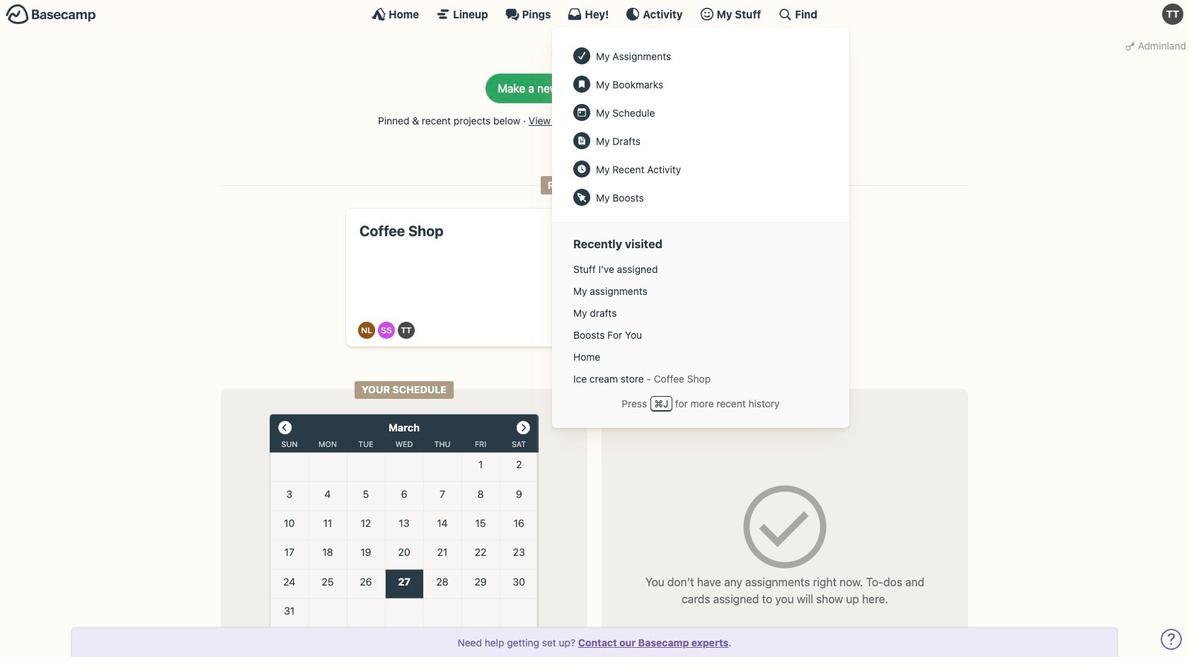 Task type: describe. For each thing, give the bounding box(es) containing it.
1 vertical spatial terry turtle image
[[398, 322, 415, 339]]

main element
[[0, 0, 1189, 428]]

keyboard shortcut: ⌘ + / image
[[778, 7, 792, 21]]

jared davis image
[[638, 322, 655, 339]]

natalie lubich image
[[358, 322, 375, 339]]

my stuff element
[[566, 42, 835, 212]]



Task type: locate. For each thing, give the bounding box(es) containing it.
1 horizontal spatial terry turtle image
[[1163, 4, 1184, 25]]

terry turtle image
[[1163, 4, 1184, 25], [398, 322, 415, 339]]

terry turtle image inside the main element
[[1163, 4, 1184, 25]]

switch accounts image
[[6, 4, 96, 25]]

annie bryan image
[[610, 322, 627, 339]]

0 vertical spatial terry turtle image
[[1163, 4, 1184, 25]]

cheryl walters image
[[624, 322, 641, 339]]

recently visited pages element
[[566, 258, 835, 390]]

0 horizontal spatial terry turtle image
[[398, 322, 415, 339]]

sarah silvers image
[[378, 322, 395, 339]]



Task type: vqa. For each thing, say whether or not it's contained in the screenshot.
the posted on the right of page
no



